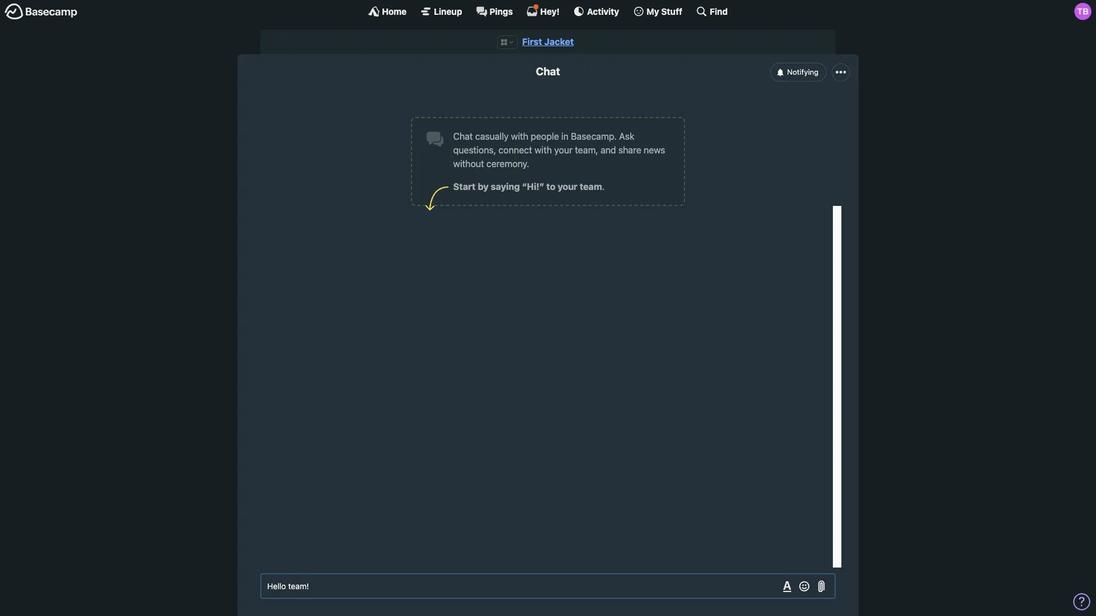 Task type: vqa. For each thing, say whether or not it's contained in the screenshot.
"10:28Am"
no



Task type: describe. For each thing, give the bounding box(es) containing it.
start
[[453, 182, 476, 192]]

find button
[[696, 6, 728, 17]]

your inside "chat casually with people in basecamp. ask questions, connect with your team, and share news without ceremony."
[[554, 145, 573, 156]]

share
[[618, 145, 641, 156]]

"hi!"
[[522, 182, 544, 192]]

first jacket
[[522, 37, 574, 47]]

lineup
[[434, 6, 462, 16]]

questions,
[[453, 145, 496, 156]]

by
[[478, 182, 489, 192]]

connect
[[499, 145, 532, 156]]

team!
[[288, 582, 309, 591]]

pings button
[[476, 6, 513, 17]]

without
[[453, 159, 484, 169]]

activity
[[587, 6, 619, 16]]

start by saying "hi!" to your team .
[[453, 182, 605, 192]]

0 vertical spatial with
[[511, 132, 528, 142]]

my stuff button
[[633, 6, 682, 17]]

notifying link
[[770, 63, 827, 82]]

hello
[[267, 582, 286, 591]]

ceremony.
[[487, 159, 529, 169]]

Hello team! text field
[[260, 574, 836, 599]]

in
[[561, 132, 569, 142]]

hey! button
[[527, 4, 560, 17]]

lineup link
[[420, 6, 462, 17]]

saying
[[491, 182, 520, 192]]

ask
[[619, 132, 634, 142]]

tyler black image
[[1074, 3, 1092, 20]]

activity link
[[573, 6, 619, 17]]

.
[[602, 182, 605, 192]]

main element
[[0, 0, 1096, 22]]

people
[[531, 132, 559, 142]]

first
[[522, 37, 542, 47]]

switch accounts image
[[5, 3, 78, 21]]

basecamp.
[[571, 132, 617, 142]]

chat casually with people in basecamp. ask questions, connect with your team, and share news without ceremony.
[[453, 132, 665, 169]]



Task type: locate. For each thing, give the bounding box(es) containing it.
chat down first jacket link
[[536, 65, 560, 78]]

my
[[647, 6, 659, 16]]

casually
[[475, 132, 509, 142]]

hey!
[[540, 6, 560, 16]]

your down "in" in the right top of the page
[[554, 145, 573, 156]]

first jacket link
[[522, 37, 574, 47]]

0 horizontal spatial chat
[[453, 132, 473, 142]]

home
[[382, 6, 407, 16]]

team,
[[575, 145, 598, 156]]

1 vertical spatial chat
[[453, 132, 473, 142]]

home link
[[368, 6, 407, 17]]

1 horizontal spatial with
[[535, 145, 552, 156]]

pings
[[490, 6, 513, 16]]

my stuff
[[647, 6, 682, 16]]

notifying
[[787, 67, 819, 76]]

to
[[546, 182, 555, 192]]

1 horizontal spatial chat
[[536, 65, 560, 78]]

0 horizontal spatial with
[[511, 132, 528, 142]]

stuff
[[661, 6, 682, 16]]

0 vertical spatial chat
[[536, 65, 560, 78]]

with down 'people'
[[535, 145, 552, 156]]

chat
[[536, 65, 560, 78], [453, 132, 473, 142]]

your
[[554, 145, 573, 156], [558, 182, 578, 192]]

your right to at the top of page
[[558, 182, 578, 192]]

chat for chat
[[536, 65, 560, 78]]

jacket
[[544, 37, 574, 47]]

news
[[644, 145, 665, 156]]

0 vertical spatial your
[[554, 145, 573, 156]]

hello team!
[[267, 582, 309, 591]]

team
[[580, 182, 602, 192]]

with up connect
[[511, 132, 528, 142]]

and
[[601, 145, 616, 156]]

chat inside "chat casually with people in basecamp. ask questions, connect with your team, and share news without ceremony."
[[453, 132, 473, 142]]

1 vertical spatial with
[[535, 145, 552, 156]]

with
[[511, 132, 528, 142], [535, 145, 552, 156]]

find
[[710, 6, 728, 16]]

chat up questions,
[[453, 132, 473, 142]]

1 vertical spatial your
[[558, 182, 578, 192]]

chat for chat casually with people in basecamp. ask questions, connect with your team, and share news without ceremony.
[[453, 132, 473, 142]]



